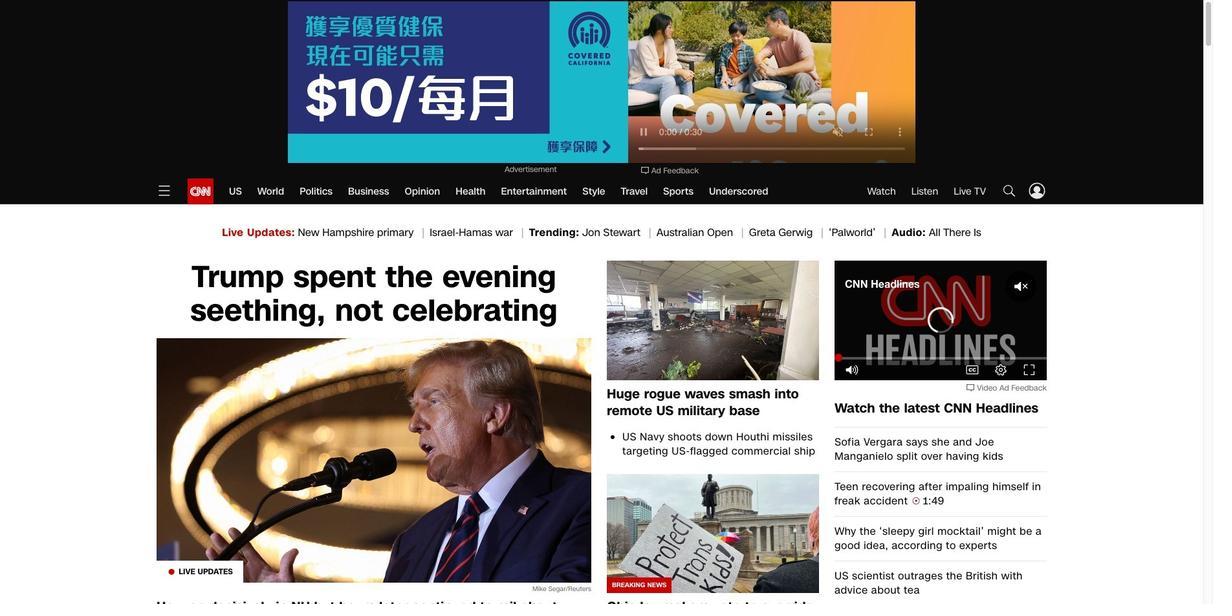 Task type: locate. For each thing, give the bounding box(es) containing it.
republican presidential candidate and former u.s. president donald trump speaks during his new hampshire presidential primary election night watch party, in nashua, new hampshire, u.s., january 23, 2024. reuters/mike segar image
[[157, 338, 591, 583]]

bar container element
[[835, 354, 1047, 362]]

protesters advocating for transgender rights and healthcare stand outside of the ohio statehouse on wednesday, jan. 24, 2024, in columbus, ohio. the republican-dominated ohio state senate voted wednesday to override gop gov. mike dewine's veto of a gender-affirming care ban for minors and a ban that restricts transgender athletes' participation in girls and women's sports. (ap photo/patrick orsagos) image
[[607, 474, 819, 593]]

advertisement element
[[288, 1, 916, 163]]

open menu icon image
[[157, 183, 172, 198]]

progress bar slider
[[835, 354, 1047, 362]]



Task type: describe. For each thing, give the bounding box(es) containing it.
bar container image
[[835, 354, 842, 362]]

operation roi recovery assesses damages to roi-namur infrastructure in kwajalein atoll, january 21, 2024. image
[[607, 261, 819, 380]]

search icon image
[[1002, 183, 1017, 198]]

video player region
[[835, 261, 1047, 380]]

user avatar image
[[1028, 181, 1047, 201]]



Task type: vqa. For each thing, say whether or not it's contained in the screenshot.
Bar container element
yes



